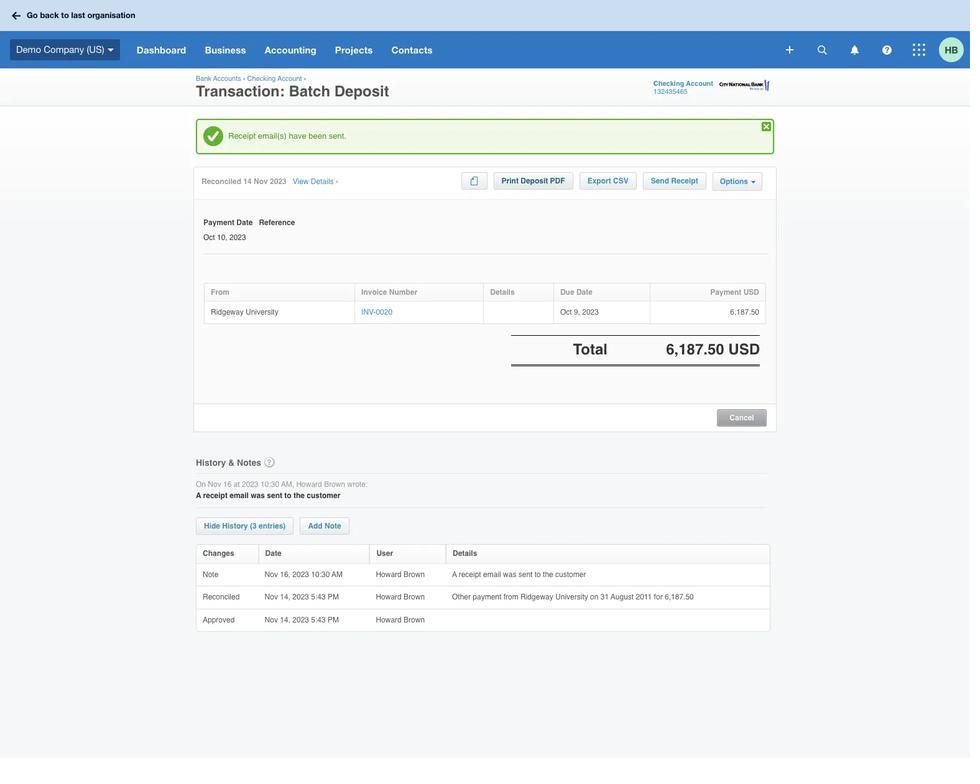 Task type: vqa. For each thing, say whether or not it's contained in the screenshot.
dialog to the bottom
no



Task type: describe. For each thing, give the bounding box(es) containing it.
1 vertical spatial oct
[[560, 308, 572, 316]]

howard for reconciled
[[376, 593, 402, 601]]

business
[[205, 44, 246, 55]]

account inside checking account 132435465
[[686, 80, 713, 88]]

5:43 for reconciled
[[311, 593, 326, 601]]

go
[[27, 10, 38, 20]]

send receipt link
[[643, 172, 706, 190]]

email(s)
[[258, 131, 287, 141]]

history & notes
[[196, 457, 261, 467]]

hide history (3 entries)
[[204, 522, 286, 530]]

checking inside the bank accounts › checking account › transaction:                batch deposit
[[247, 75, 276, 83]]

cancel
[[730, 413, 754, 422]]

cancel link
[[718, 411, 766, 422]]

payment for payment date oct 10, 2023
[[203, 218, 234, 227]]

csv
[[613, 177, 628, 185]]

0 horizontal spatial receipt
[[228, 131, 256, 141]]

14
[[243, 177, 252, 186]]

go back to last organisation
[[27, 10, 135, 20]]

add
[[308, 522, 323, 530]]

export csv
[[587, 177, 628, 185]]

howard inside "on nov 16 at 2023 10:30 am, howard brown wrote: a receipt email was sent to the customer"
[[296, 480, 322, 489]]

other payment from ridgeway university on 31 august 2011 for 6,187.50
[[452, 593, 696, 601]]

2 horizontal spatial svg image
[[913, 44, 925, 56]]

print
[[502, 177, 519, 185]]

16
[[223, 480, 232, 489]]

nov for note
[[265, 570, 278, 579]]

howard brown for other payment from ridgeway university on 31 august 2011 for 6,187.50
[[376, 593, 427, 601]]

pdf
[[550, 177, 565, 185]]

transaction:
[[196, 83, 285, 100]]

brown for approved
[[404, 615, 425, 624]]

view
[[293, 177, 309, 186]]

contacts
[[391, 44, 433, 55]]

svg image inside "go back to last organisation" link
[[12, 12, 21, 20]]

view details › link
[[293, 177, 338, 187]]

brown for reconciled
[[404, 593, 425, 601]]

invoice number
[[361, 288, 417, 297]]

accounting button
[[255, 31, 326, 68]]

checking account link
[[247, 75, 302, 83]]

1 horizontal spatial svg image
[[817, 45, 827, 54]]

2011
[[636, 593, 652, 601]]

ridgeway university
[[211, 308, 278, 316]]

accounting
[[265, 44, 316, 55]]

0 horizontal spatial ›
[[243, 75, 245, 83]]

nov inside "on nov 16 at 2023 10:30 am, howard brown wrote: a receipt email was sent to the customer"
[[208, 480, 221, 489]]

history inside hide history (3 entries) link
[[222, 522, 248, 530]]

on
[[590, 593, 599, 601]]

hide
[[204, 522, 220, 530]]

14, for reconciled
[[280, 593, 290, 601]]

2 vertical spatial date
[[265, 549, 281, 558]]

approved
[[203, 615, 237, 624]]

bank accounts link
[[196, 75, 241, 83]]

options
[[720, 177, 748, 186]]

usd
[[744, 288, 759, 297]]

1 vertical spatial sent
[[518, 570, 533, 579]]

back
[[40, 10, 59, 20]]

demo company (us)
[[16, 44, 104, 55]]

batch
[[289, 83, 330, 100]]

been
[[309, 131, 327, 141]]

projects button
[[326, 31, 382, 68]]

payment date oct 10, 2023
[[203, 218, 253, 242]]

number
[[389, 288, 417, 297]]

receipt email(s) have been sent.
[[228, 131, 346, 141]]

reference
[[259, 218, 295, 227]]

howard for approved
[[376, 615, 402, 624]]

add note link
[[300, 517, 349, 535]]

0 vertical spatial history
[[196, 457, 226, 467]]

1 horizontal spatial 6,187.50
[[730, 308, 759, 316]]

changes
[[203, 549, 234, 558]]

9,
[[574, 308, 580, 316]]

hb
[[945, 44, 958, 55]]

payment usd
[[710, 288, 759, 297]]

hide history (3 entries) link
[[196, 517, 294, 535]]

print deposit pdf link
[[494, 172, 573, 190]]

go back to last organisation link
[[7, 5, 143, 27]]

1 horizontal spatial email
[[483, 570, 501, 579]]

august
[[611, 593, 634, 601]]

deposit inside the print deposit pdf link
[[521, 177, 548, 185]]

1 vertical spatial university
[[555, 593, 588, 601]]

1 horizontal spatial was
[[503, 570, 516, 579]]

0 horizontal spatial university
[[246, 308, 278, 316]]

nov 16, 2023 10:30 am
[[265, 570, 345, 579]]

a inside "on nov 16 at 2023 10:30 am, howard brown wrote: a receipt email was sent to the customer"
[[196, 492, 201, 500]]

1 vertical spatial ridgeway
[[521, 593, 553, 601]]

a receipt email was sent to the customer
[[452, 570, 588, 579]]

6,187.50 usd
[[666, 341, 760, 358]]

send
[[651, 177, 669, 185]]

brown inside "on nov 16 at 2023 10:30 am, howard brown wrote: a receipt email was sent to the customer"
[[324, 480, 345, 489]]

on
[[196, 480, 206, 489]]

have
[[289, 131, 306, 141]]

on nov 16 at 2023 10:30 am, howard brown wrote: a receipt email was sent to the customer
[[196, 480, 368, 500]]

inv-0020
[[361, 308, 392, 316]]

wrote:
[[347, 480, 368, 489]]

sent inside "on nov 16 at 2023 10:30 am, howard brown wrote: a receipt email was sent to the customer"
[[267, 492, 282, 500]]

1 vertical spatial the
[[543, 570, 553, 579]]

31
[[601, 593, 609, 601]]

deposit inside the bank accounts › checking account › transaction:                batch deposit
[[334, 83, 389, 100]]

0 horizontal spatial ridgeway
[[211, 308, 244, 316]]

user
[[376, 549, 393, 558]]

(us)
[[87, 44, 104, 55]]

1 vertical spatial 6,187.50
[[665, 593, 694, 601]]

am
[[332, 570, 343, 579]]

due date
[[560, 288, 593, 297]]

1 horizontal spatial receipt
[[459, 570, 481, 579]]

pm for reconciled
[[328, 593, 339, 601]]

(3
[[250, 522, 257, 530]]

nov for approved
[[265, 615, 278, 624]]

16,
[[280, 570, 290, 579]]

brown for note
[[404, 570, 425, 579]]

due
[[560, 288, 574, 297]]

1 horizontal spatial details
[[453, 549, 477, 558]]

reconciled for reconciled
[[203, 593, 242, 601]]

5:43 for approved
[[311, 615, 326, 624]]

bank accounts › checking account › transaction:                batch deposit
[[196, 75, 389, 100]]

howard for note
[[376, 570, 402, 579]]

from
[[504, 593, 518, 601]]

nov for reconciled
[[265, 593, 278, 601]]

company
[[44, 44, 84, 55]]

was inside "on nov 16 at 2023 10:30 am, howard brown wrote: a receipt email was sent to the customer"
[[251, 492, 265, 500]]



Task type: locate. For each thing, give the bounding box(es) containing it.
1 horizontal spatial receipt
[[671, 177, 698, 185]]

1 pm from the top
[[328, 593, 339, 601]]

0 vertical spatial a
[[196, 492, 201, 500]]

2023
[[270, 177, 287, 186], [229, 233, 246, 242], [582, 308, 599, 316], [242, 480, 259, 489], [292, 570, 309, 579], [292, 593, 309, 601], [292, 615, 309, 624]]

0 horizontal spatial payment
[[203, 218, 234, 227]]

1 vertical spatial receipt
[[459, 570, 481, 579]]

email inside "on nov 16 at 2023 10:30 am, howard brown wrote: a receipt email was sent to the customer"
[[230, 492, 249, 500]]

export
[[587, 177, 611, 185]]

5:43
[[311, 593, 326, 601], [311, 615, 326, 624]]

2 howard brown from the top
[[376, 593, 427, 601]]

2 5:43 from the top
[[311, 615, 326, 624]]

10:30 inside "on nov 16 at 2023 10:30 am, howard brown wrote: a receipt email was sent to the customer"
[[261, 480, 279, 489]]

1 vertical spatial payment
[[710, 288, 741, 297]]

0 horizontal spatial email
[[230, 492, 249, 500]]

export csv link
[[579, 172, 637, 190]]

for
[[654, 593, 663, 601]]

reconciled 14 nov 2023 view details ›
[[201, 177, 338, 186]]

0 vertical spatial date
[[237, 218, 253, 227]]

inv-
[[361, 308, 376, 316]]

0 vertical spatial reconciled
[[201, 177, 241, 186]]

contacts button
[[382, 31, 442, 68]]

sent
[[267, 492, 282, 500], [518, 570, 533, 579]]

business button
[[196, 31, 255, 68]]

0 horizontal spatial details
[[311, 177, 334, 186]]

customer inside "on nov 16 at 2023 10:30 am, howard brown wrote: a receipt email was sent to the customer"
[[307, 492, 340, 500]]

am,
[[281, 480, 294, 489]]

to up other payment from ridgeway university on 31 august 2011 for 6,187.50 at the bottom of page
[[535, 570, 541, 579]]

a down on
[[196, 492, 201, 500]]

svg image
[[913, 44, 925, 56], [817, 45, 827, 54], [107, 48, 114, 51]]

reconciled for reconciled 14 nov 2023 view details ›
[[201, 177, 241, 186]]

customer up add note link
[[307, 492, 340, 500]]

date for payment date oct 10, 2023
[[237, 218, 253, 227]]

0 vertical spatial receipt
[[228, 131, 256, 141]]

checking inside checking account 132435465
[[653, 80, 684, 88]]

10,
[[217, 233, 227, 242]]

2 horizontal spatial ›
[[336, 177, 338, 186]]

1 vertical spatial 5:43
[[311, 615, 326, 624]]

to left "last"
[[61, 10, 69, 20]]

receipt
[[228, 131, 256, 141], [671, 177, 698, 185]]

accounts
[[213, 75, 241, 83]]

1 horizontal spatial ridgeway
[[521, 593, 553, 601]]

receipt right the send
[[671, 177, 698, 185]]

date right due
[[576, 288, 593, 297]]

payment
[[203, 218, 234, 227], [710, 288, 741, 297]]

2 horizontal spatial to
[[535, 570, 541, 579]]

1 vertical spatial pm
[[328, 615, 339, 624]]

0 horizontal spatial 6,187.50
[[665, 593, 694, 601]]

1 horizontal spatial customer
[[555, 570, 586, 579]]

0 vertical spatial howard brown
[[376, 570, 427, 579]]

oct left 10, on the left
[[203, 233, 215, 242]]

account inside the bank accounts › checking account › transaction:                batch deposit
[[277, 75, 302, 83]]

10:30 left am
[[311, 570, 330, 579]]

0 horizontal spatial the
[[293, 492, 305, 500]]

1 vertical spatial howard brown
[[376, 593, 427, 601]]

banner containing hb
[[0, 0, 970, 68]]

2 14, from the top
[[280, 615, 290, 624]]

checking account 132435465
[[653, 80, 713, 96]]

1 vertical spatial note
[[203, 570, 221, 579]]

date for due date
[[576, 288, 593, 297]]

payment for payment usd
[[710, 288, 741, 297]]

2 vertical spatial to
[[535, 570, 541, 579]]

was up from
[[503, 570, 516, 579]]

1 horizontal spatial sent
[[518, 570, 533, 579]]

nov 14, 2023 5:43 pm for approved
[[265, 615, 341, 624]]

0 horizontal spatial svg image
[[107, 48, 114, 51]]

demo company (us) button
[[0, 31, 127, 68]]

oct 9, 2023
[[560, 308, 599, 316]]

0 vertical spatial the
[[293, 492, 305, 500]]

pm
[[328, 593, 339, 601], [328, 615, 339, 624]]

howard
[[296, 480, 322, 489], [376, 570, 402, 579], [376, 593, 402, 601], [376, 615, 402, 624]]

email
[[230, 492, 249, 500], [483, 570, 501, 579]]

howard brown
[[376, 570, 427, 579], [376, 593, 427, 601], [376, 615, 427, 624]]

organisation
[[87, 10, 135, 20]]

other
[[452, 593, 471, 601]]

0 horizontal spatial receipt
[[203, 492, 228, 500]]

0 vertical spatial deposit
[[334, 83, 389, 100]]

1 horizontal spatial deposit
[[521, 177, 548, 185]]

deposit
[[334, 83, 389, 100], [521, 177, 548, 185]]

date left reference
[[237, 218, 253, 227]]

1 vertical spatial 10:30
[[311, 570, 330, 579]]

payment
[[473, 593, 501, 601]]

hb button
[[939, 31, 970, 68]]

0 horizontal spatial deposit
[[334, 83, 389, 100]]

1 vertical spatial reconciled
[[203, 593, 242, 601]]

bank
[[196, 75, 211, 83]]

0 horizontal spatial a
[[196, 492, 201, 500]]

to
[[61, 10, 69, 20], [284, 492, 291, 500], [535, 570, 541, 579]]

history left (3
[[222, 522, 248, 530]]

0 horizontal spatial checking
[[247, 75, 276, 83]]

3 howard brown from the top
[[376, 615, 427, 624]]

oct inside payment date oct 10, 2023
[[203, 233, 215, 242]]

0 vertical spatial to
[[61, 10, 69, 20]]

oct left 9,
[[560, 308, 572, 316]]

0 vertical spatial university
[[246, 308, 278, 316]]

demo
[[16, 44, 41, 55]]

1 horizontal spatial a
[[452, 570, 457, 579]]

2 horizontal spatial date
[[576, 288, 593, 297]]

0 horizontal spatial was
[[251, 492, 265, 500]]

1 vertical spatial nov 14, 2023 5:43 pm
[[265, 615, 341, 624]]

0 vertical spatial nov 14, 2023 5:43 pm
[[265, 593, 341, 601]]

receipt inside "on nov 16 at 2023 10:30 am, howard brown wrote: a receipt email was sent to the customer"
[[203, 492, 228, 500]]

1 horizontal spatial note
[[325, 522, 341, 530]]

1 5:43 from the top
[[311, 593, 326, 601]]

account
[[277, 75, 302, 83], [686, 80, 713, 88]]

the inside "on nov 16 at 2023 10:30 am, howard brown wrote: a receipt email was sent to the customer"
[[293, 492, 305, 500]]

› right accounts
[[243, 75, 245, 83]]

last
[[71, 10, 85, 20]]

6,187.50 right for
[[665, 593, 694, 601]]

payment left usd in the top of the page
[[710, 288, 741, 297]]

2023 inside "on nov 16 at 2023 10:30 am, howard brown wrote: a receipt email was sent to the customer"
[[242, 480, 259, 489]]

receipt left email(s)
[[228, 131, 256, 141]]

1 vertical spatial email
[[483, 570, 501, 579]]

history left & on the bottom left of page
[[196, 457, 226, 467]]

0 vertical spatial sent
[[267, 492, 282, 500]]

0 vertical spatial customer
[[307, 492, 340, 500]]

1 nov 14, 2023 5:43 pm from the top
[[265, 593, 341, 601]]

0 horizontal spatial customer
[[307, 492, 340, 500]]

university
[[246, 308, 278, 316], [555, 593, 588, 601]]

svg image
[[12, 12, 21, 20], [850, 45, 859, 54], [882, 45, 891, 54], [786, 46, 794, 53]]

a
[[196, 492, 201, 500], [452, 570, 457, 579]]

email up payment
[[483, 570, 501, 579]]

oct
[[203, 233, 215, 242], [560, 308, 572, 316]]

6,187.50 down usd in the top of the page
[[730, 308, 759, 316]]

to down am,
[[284, 492, 291, 500]]

1 horizontal spatial 10:30
[[311, 570, 330, 579]]

date up 16,
[[265, 549, 281, 558]]

1 vertical spatial deposit
[[521, 177, 548, 185]]

0 horizontal spatial note
[[203, 570, 221, 579]]

customer up other payment from ridgeway university on 31 august 2011 for 6,187.50 at the bottom of page
[[555, 570, 586, 579]]

2 vertical spatial howard brown
[[376, 615, 427, 624]]

1 horizontal spatial account
[[686, 80, 713, 88]]

notes
[[237, 457, 261, 467]]

entries)
[[259, 522, 286, 530]]

2 pm from the top
[[328, 615, 339, 624]]

1 vertical spatial details
[[490, 288, 515, 297]]

0 vertical spatial 6,187.50
[[730, 308, 759, 316]]

6,187.50
[[730, 308, 759, 316], [665, 593, 694, 601]]

1 horizontal spatial to
[[284, 492, 291, 500]]

0 vertical spatial note
[[325, 522, 341, 530]]

2 horizontal spatial details
[[490, 288, 515, 297]]

was up (3
[[251, 492, 265, 500]]

1 howard brown from the top
[[376, 570, 427, 579]]

nov 14, 2023 5:43 pm for reconciled
[[265, 593, 341, 601]]

0 horizontal spatial account
[[277, 75, 302, 83]]

1 vertical spatial was
[[503, 570, 516, 579]]

history
[[196, 457, 226, 467], [222, 522, 248, 530]]

invoice
[[361, 288, 387, 297]]

brown
[[324, 480, 345, 489], [404, 570, 425, 579], [404, 593, 425, 601], [404, 615, 425, 624]]

svg image inside the demo company (us) popup button
[[107, 48, 114, 51]]

reconciled left 14
[[201, 177, 241, 186]]

dashboard
[[137, 44, 186, 55]]

0 vertical spatial pm
[[328, 593, 339, 601]]

0 vertical spatial was
[[251, 492, 265, 500]]

the down am,
[[293, 492, 305, 500]]

0 vertical spatial 14,
[[280, 593, 290, 601]]

1 vertical spatial customer
[[555, 570, 586, 579]]

1 vertical spatial to
[[284, 492, 291, 500]]

print deposit pdf
[[502, 177, 565, 185]]

nov left 16 in the bottom left of the page
[[208, 480, 221, 489]]

0 horizontal spatial date
[[237, 218, 253, 227]]

1 vertical spatial a
[[452, 570, 457, 579]]

date
[[237, 218, 253, 227], [576, 288, 593, 297], [265, 549, 281, 558]]

1 vertical spatial history
[[222, 522, 248, 530]]

› right view
[[336, 177, 338, 186]]

1 horizontal spatial the
[[543, 570, 553, 579]]

1 horizontal spatial checking
[[653, 80, 684, 88]]

14, for approved
[[280, 615, 290, 624]]

banner
[[0, 0, 970, 68]]

projects
[[335, 44, 373, 55]]

howard brown for a receipt email was sent to the customer
[[376, 570, 427, 579]]

2 nov 14, 2023 5:43 pm from the top
[[265, 615, 341, 624]]

receipt down 16 in the bottom left of the page
[[203, 492, 228, 500]]

132435465
[[653, 88, 688, 96]]

to inside "on nov 16 at 2023 10:30 am, howard brown wrote: a receipt email was sent to the customer"
[[284, 492, 291, 500]]

nov right approved
[[265, 615, 278, 624]]

note right add
[[325, 522, 341, 530]]

reconciled up approved
[[203, 593, 242, 601]]

total
[[573, 341, 608, 358]]

dashboard link
[[127, 31, 196, 68]]

0 horizontal spatial 10:30
[[261, 480, 279, 489]]

2 vertical spatial details
[[453, 549, 477, 558]]

sent up from
[[518, 570, 533, 579]]

ridgeway down the from
[[211, 308, 244, 316]]

sent.
[[329, 131, 346, 141]]

1 vertical spatial date
[[576, 288, 593, 297]]

0 vertical spatial details
[[311, 177, 334, 186]]

0 horizontal spatial sent
[[267, 492, 282, 500]]

sent down am,
[[267, 492, 282, 500]]

14,
[[280, 593, 290, 601], [280, 615, 290, 624]]

0 vertical spatial receipt
[[203, 492, 228, 500]]

deposit down projects
[[334, 83, 389, 100]]

10:30
[[261, 480, 279, 489], [311, 570, 330, 579]]

0 vertical spatial payment
[[203, 218, 234, 227]]

deposit left pdf
[[521, 177, 548, 185]]

customer
[[307, 492, 340, 500], [555, 570, 586, 579]]

1 horizontal spatial university
[[555, 593, 588, 601]]

ridgeway right from
[[521, 593, 553, 601]]

1 vertical spatial receipt
[[671, 177, 698, 185]]

nov 14, 2023 5:43 pm
[[265, 593, 341, 601], [265, 615, 341, 624]]

was
[[251, 492, 265, 500], [503, 570, 516, 579]]

payment inside payment date oct 10, 2023
[[203, 218, 234, 227]]

2023 inside payment date oct 10, 2023
[[229, 233, 246, 242]]

nov down nov 16, 2023 10:30 am
[[265, 593, 278, 601]]

receipt up other
[[459, 570, 481, 579]]

1 horizontal spatial ›
[[304, 75, 306, 83]]

payment up 10, on the left
[[203, 218, 234, 227]]

email down "at"
[[230, 492, 249, 500]]

details
[[311, 177, 334, 186], [490, 288, 515, 297], [453, 549, 477, 558]]

0 vertical spatial 5:43
[[311, 593, 326, 601]]

1 horizontal spatial date
[[265, 549, 281, 558]]

receipt
[[203, 492, 228, 500], [459, 570, 481, 579]]

nov right 14
[[254, 177, 268, 186]]

0 horizontal spatial oct
[[203, 233, 215, 242]]

navigation containing dashboard
[[127, 31, 777, 68]]

0 vertical spatial ridgeway
[[211, 308, 244, 316]]

0 horizontal spatial to
[[61, 10, 69, 20]]

add note
[[308, 522, 341, 530]]

checking
[[247, 75, 276, 83], [653, 80, 684, 88]]

1 14, from the top
[[280, 593, 290, 601]]

note down "changes"
[[203, 570, 221, 579]]

date inside payment date oct 10, 2023
[[237, 218, 253, 227]]

reconciled
[[201, 177, 241, 186], [203, 593, 242, 601]]

send receipt
[[651, 177, 698, 185]]

the up other payment from ridgeway university on 31 august 2011 for 6,187.50 at the bottom of page
[[543, 570, 553, 579]]

note
[[325, 522, 341, 530], [203, 570, 221, 579]]

pm for approved
[[328, 615, 339, 624]]

navigation
[[127, 31, 777, 68]]

nov left 16,
[[265, 570, 278, 579]]

10:30 left am,
[[261, 480, 279, 489]]

a up other
[[452, 570, 457, 579]]

0020
[[376, 308, 392, 316]]

0 vertical spatial 10:30
[[261, 480, 279, 489]]

1 vertical spatial 14,
[[280, 615, 290, 624]]

› right checking account link
[[304, 75, 306, 83]]



